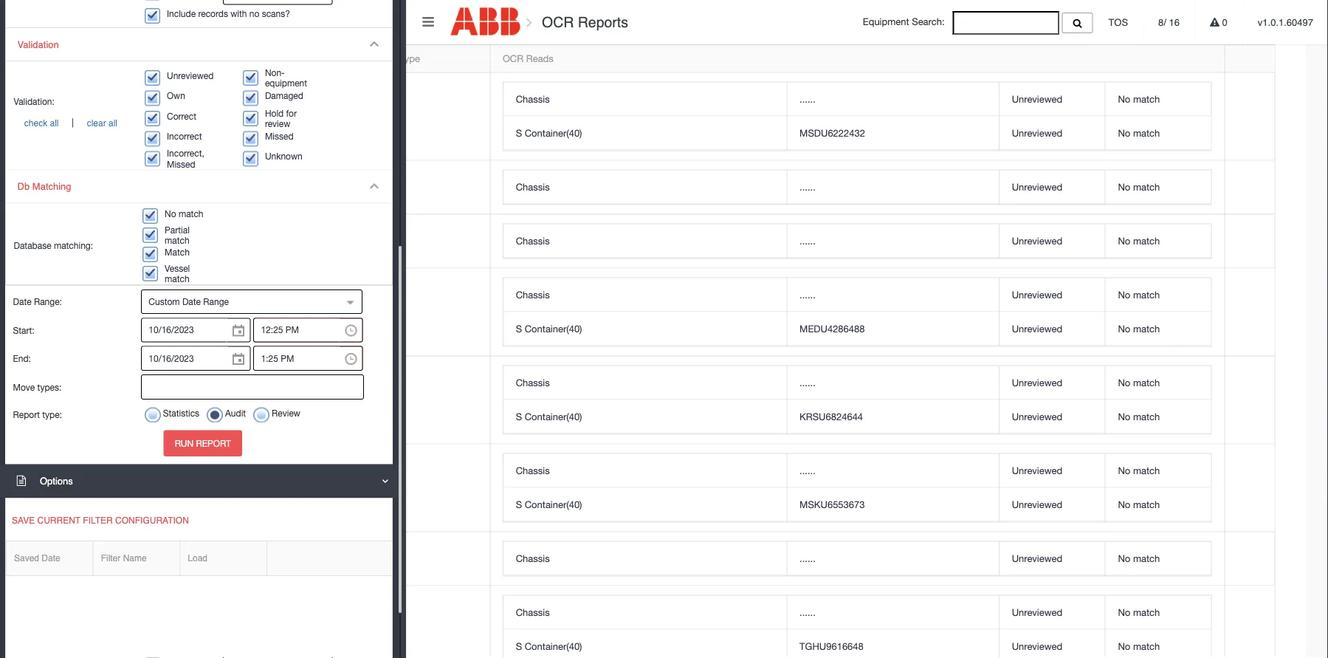 Task type: locate. For each thing, give the bounding box(es) containing it.
0 vertical spatial ocr
[[542, 14, 574, 30]]

container(40) for krsu6824644
[[525, 411, 582, 422]]

...... for 2nd no match cell from the bottom
[[800, 607, 816, 618]]

13:24:16
[[115, 314, 153, 325]]

container(40) for tghu9616648
[[525, 640, 582, 652]]

tab list
[[49, 16, 1307, 658]]

16 down ap20231016001775
[[102, 243, 113, 254]]

13:24:31
[[115, 243, 153, 254]]

no match for tenth no match cell from the bottom of the page
[[1119, 235, 1161, 246]]

clear all
[[87, 118, 117, 128]]

2 all from the left
[[109, 118, 117, 128]]

2 s container(40) cell from the top
[[504, 312, 787, 346]]

exit
[[374, 110, 393, 122], [374, 181, 393, 193], [374, 235, 393, 247], [374, 394, 393, 406], [374, 482, 393, 493], [374, 553, 393, 564], [374, 624, 393, 635]]

1 10- from the top
[[88, 118, 102, 129]]

4 10- from the top
[[88, 314, 102, 325]]

report left type:
[[13, 410, 40, 420]]

7 exit from the top
[[374, 624, 393, 635]]

1 vertical spatial 25
[[290, 482, 301, 493]]

13 no match from the top
[[1119, 640, 1161, 652]]

2 10- from the top
[[88, 189, 102, 200]]

2023- inside ap20231016001773 2023-10-16 13:23:58
[[63, 561, 88, 572]]

1 horizontal spatial report
[[196, 438, 231, 448]]

13:24:54
[[115, 118, 153, 129]]

2023- for 2023-10-16 13:24:31
[[63, 243, 88, 254]]

ap20231016001772 2023-10-16 13:23:56
[[63, 386, 153, 413]]

16 down ap20231016001771
[[102, 490, 113, 501]]

4 s container(40) cell from the top
[[504, 488, 787, 522]]

0 horizontal spatial report
[[13, 410, 40, 420]]

match for chassis cell for third no match cell from the bottom of the page's ...... cell
[[1134, 553, 1161, 564]]

7 exit cell from the top
[[361, 586, 490, 658]]

11 no match from the top
[[1119, 553, 1161, 564]]

records
[[198, 8, 228, 19]]

2 2023- from the top
[[63, 189, 88, 200]]

16 inside ap20231016001771 2023-10-16 13:23:53
[[102, 490, 113, 501]]

6 ...... cell from the top
[[787, 454, 999, 488]]

unreviewed for medu4286488 'cell'
[[1012, 323, 1063, 334]]

all down the ap20231016001776
[[109, 118, 117, 128]]

move left type
[[374, 53, 397, 64]]

reports link
[[103, 16, 168, 46]]

...... for 11th no match cell from the bottom
[[800, 181, 816, 192]]

4 s container(40) from the top
[[516, 499, 582, 510]]

s
[[516, 127, 522, 138], [516, 323, 522, 334], [516, 411, 522, 422], [516, 499, 522, 510], [516, 640, 522, 652]]

missed
[[265, 131, 294, 141], [167, 159, 195, 169]]

10- down ap20231016001774
[[88, 314, 102, 325]]

None field
[[953, 11, 1060, 35], [142, 376, 160, 399], [953, 11, 1060, 35], [142, 376, 160, 399]]

1 ...... cell from the top
[[787, 82, 999, 116]]

16 inside ap20231016001773 2023-10-16 13:23:58
[[102, 561, 113, 572]]

menu
[[5, 0, 393, 286]]

missed down incorrect,
[[167, 159, 195, 169]]

5 ...... cell from the top
[[787, 366, 999, 400]]

filter name
[[101, 553, 147, 563]]

with
[[231, 8, 247, 19]]

all for check all
[[50, 118, 59, 128]]

10- inside ap20231016001772 2023-10-16 13:23:56
[[88, 402, 102, 413]]

4 no match cell from the top
[[1105, 224, 1212, 258]]

no for unreviewed 'cell' corresponding to 2nd no match cell from the bottom
[[1119, 607, 1131, 618]]

7 2023- from the top
[[63, 561, 88, 572]]

report right the run
[[196, 438, 231, 448]]

4 unreviewed cell from the top
[[999, 224, 1105, 258]]

10- inside ap20231016001777 2023-10-16 13:25:03
[[88, 189, 102, 200]]

date left range
[[182, 296, 201, 307]]

8 no match from the top
[[1119, 411, 1161, 422]]

vessel
[[165, 263, 190, 273]]

...... for seventh no match cell
[[800, 377, 816, 388]]

all right check
[[50, 118, 59, 128]]

8 chassis from the top
[[516, 607, 550, 618]]

0 vertical spatial 25
[[290, 110, 301, 122]]

cell
[[50, 73, 277, 161], [1225, 73, 1275, 161], [50, 161, 277, 214], [277, 161, 361, 214], [1225, 161, 1275, 214], [50, 214, 277, 268], [277, 214, 361, 268], [1225, 214, 1275, 268], [50, 268, 277, 356], [1225, 268, 1275, 356], [50, 356, 277, 444], [1225, 356, 1275, 444], [50, 444, 277, 532], [1225, 444, 1275, 532], [50, 532, 277, 586], [277, 532, 361, 586], [1225, 532, 1275, 586], [50, 586, 277, 658], [277, 586, 361, 658], [1225, 586, 1275, 658]]

1 s from the top
[[516, 127, 522, 138]]

equipment
[[863, 16, 910, 28]]

date right the saved
[[42, 553, 60, 563]]

incorrect,
[[167, 148, 204, 159]]

4 no match from the top
[[1119, 235, 1161, 246]]

13:23:58
[[115, 561, 153, 572]]

10- down ap20231016001773
[[88, 561, 102, 572]]

10- inside ap20231016001774 2023-10-16 13:24:16
[[88, 314, 102, 325]]

2023- inside ap20231016001774 2023-10-16 13:24:16
[[63, 314, 88, 325]]

exit for 2023-10-16 13:25:03
[[374, 181, 393, 193]]

row
[[50, 45, 1275, 73], [50, 73, 1275, 161], [504, 82, 1212, 116], [504, 116, 1212, 150], [50, 161, 1275, 214], [504, 170, 1212, 204], [50, 214, 1275, 268], [504, 224, 1212, 258], [50, 268, 1275, 356], [504, 278, 1212, 312], [504, 312, 1212, 346], [50, 356, 1275, 444], [504, 366, 1212, 400], [504, 400, 1212, 434], [50, 444, 1275, 532], [504, 454, 1212, 488], [504, 488, 1212, 522], [50, 532, 1275, 586], [6, 541, 392, 576], [504, 542, 1212, 576], [50, 586, 1275, 658], [504, 596, 1212, 630], [504, 630, 1212, 658]]

1 horizontal spatial ocr
[[542, 14, 574, 30]]

2 no match cell from the top
[[1105, 116, 1212, 150]]

10- down ap20231016001775
[[88, 243, 102, 254]]

10-
[[88, 118, 102, 129], [88, 189, 102, 200], [88, 243, 102, 254], [88, 314, 102, 325], [88, 402, 102, 413], [88, 490, 102, 501], [88, 561, 102, 572]]

1 s container(40) cell from the top
[[504, 116, 787, 150]]

21 cell
[[277, 356, 361, 444]]

custom date range
[[149, 296, 229, 307]]

4 ...... from the top
[[800, 289, 816, 300]]

10- down the ap20231016001776
[[88, 118, 102, 129]]

1 vertical spatial missed
[[167, 159, 195, 169]]

ap20231016001773
[[63, 545, 150, 557]]

6 ...... from the top
[[800, 465, 816, 476]]

1 horizontal spatial reports
[[578, 14, 629, 30]]

unreviewed
[[167, 70, 214, 80], [1012, 93, 1063, 104], [1012, 127, 1063, 138], [1012, 181, 1063, 192], [1012, 235, 1063, 246], [1012, 289, 1063, 300], [1012, 323, 1063, 334], [1012, 377, 1063, 388], [1012, 411, 1063, 422], [1012, 465, 1063, 476], [1012, 499, 1063, 510], [1012, 553, 1063, 564], [1012, 607, 1063, 618], [1012, 640, 1063, 652]]

exit cell for 2023-10-16 13:23:58
[[361, 532, 490, 586]]

unreviewed cell for fifth no match cell from the top
[[999, 278, 1105, 312]]

row group
[[50, 73, 1275, 658], [504, 82, 1212, 150], [504, 278, 1212, 346], [504, 366, 1212, 434], [504, 454, 1212, 522], [504, 596, 1212, 658]]

5 unreviewed cell from the top
[[999, 278, 1105, 312]]

ocr left reads in the left of the page
[[503, 53, 524, 64]]

4 s from the top
[[516, 499, 522, 510]]

7 chassis cell from the top
[[504, 542, 787, 576]]

exit for 2023-10-16 13:24:31
[[374, 235, 393, 247]]

...... for 5th no match cell from the bottom
[[800, 465, 816, 476]]

4 container(40) from the top
[[525, 499, 582, 510]]

1 chassis cell from the top
[[504, 82, 787, 116]]

1 container(40) from the top
[[525, 127, 582, 138]]

krsu6824644
[[800, 411, 863, 422]]

...... for 1st no match cell from the top of the page
[[800, 93, 816, 104]]

s container(40) for krsu6824644
[[516, 411, 582, 422]]

no for unreviewed 'cell' corresponding to seventh no match cell
[[1119, 377, 1131, 388]]

no for unreviewed 'cell' for tenth no match cell from the bottom of the page
[[1119, 235, 1131, 246]]

date for saved
[[42, 553, 60, 563]]

1 horizontal spatial all
[[109, 118, 117, 128]]

0 horizontal spatial all
[[50, 118, 59, 128]]

s container(40)
[[516, 127, 582, 138], [516, 323, 582, 334], [516, 411, 582, 422], [516, 499, 582, 510], [516, 640, 582, 652]]

0 vertical spatial 25 cell
[[277, 73, 361, 161]]

no for unreviewed 'cell' corresponding to fifth no match cell from the top
[[1119, 289, 1131, 300]]

1 25 from the top
[[290, 110, 301, 122]]

incorrect
[[167, 131, 202, 141]]

3 unreviewed cell from the top
[[999, 170, 1105, 204]]

match
[[165, 247, 190, 257]]

start:
[[13, 325, 34, 335]]

8 ...... cell from the top
[[787, 596, 999, 630]]

unreviewed cell for 2nd no match cell from the bottom
[[999, 596, 1105, 630]]

12 no match cell from the top
[[1105, 596, 1212, 630]]

load
[[188, 553, 208, 563]]

8 ...... from the top
[[800, 607, 816, 618]]

unreviewed cell
[[999, 82, 1105, 116], [999, 116, 1105, 150], [999, 170, 1105, 204], [999, 224, 1105, 258], [999, 278, 1105, 312], [999, 312, 1105, 346], [999, 366, 1105, 400], [999, 400, 1105, 434], [999, 454, 1105, 488], [999, 488, 1105, 522], [999, 542, 1105, 576], [999, 596, 1105, 630], [999, 630, 1105, 658]]

s for msku6553673
[[516, 499, 522, 510]]

6 unreviewed cell from the top
[[999, 312, 1105, 346]]

4 2023- from the top
[[63, 314, 88, 325]]

ap20231016001775
[[63, 228, 150, 239]]

1 horizontal spatial date
[[42, 553, 60, 563]]

2 25 from the top
[[290, 482, 301, 493]]

report
[[13, 410, 40, 420], [196, 438, 231, 448]]

ap20231016001774
[[63, 299, 150, 310]]

13 unreviewed cell from the top
[[999, 630, 1105, 658]]

0 horizontal spatial ocr
[[503, 53, 524, 64]]

10- inside ap20231016001776 2023-10-16 13:24:54
[[88, 118, 102, 129]]

include records with no scans?
[[167, 8, 290, 19]]

2 ...... cell from the top
[[787, 170, 999, 204]]

search image
[[1074, 18, 1082, 28]]

1 exit cell from the top
[[361, 73, 490, 161]]

3 s container(40) from the top
[[516, 411, 582, 422]]

unreviewed cell for 10th no match cell from the top of the page
[[999, 488, 1105, 522]]

2 container(40) from the top
[[525, 323, 582, 334]]

6 exit cell from the top
[[361, 532, 490, 586]]

7 unreviewed cell from the top
[[999, 366, 1105, 400]]

move for move types:
[[13, 382, 35, 392]]

10- inside ap20231016001775 2023-10-16 13:24:31
[[88, 243, 102, 254]]

16 for ap20231016001774 2023-10-16 13:24:16
[[102, 314, 113, 325]]

exit for 2023-10-16 13:24:54
[[374, 110, 393, 122]]

container(40)
[[525, 127, 582, 138], [525, 323, 582, 334], [525, 411, 582, 422], [525, 499, 582, 510], [525, 640, 582, 652]]

...... cell for 5th no match cell from the bottom's chassis cell
[[787, 454, 999, 488]]

4 ...... cell from the top
[[787, 278, 999, 312]]

8 no match cell from the top
[[1105, 400, 1212, 434]]

no match cell
[[1105, 82, 1212, 116], [1105, 116, 1212, 150], [1105, 170, 1212, 204], [1105, 224, 1212, 258], [1105, 278, 1212, 312], [1105, 312, 1212, 346], [1105, 366, 1212, 400], [1105, 400, 1212, 434], [1105, 454, 1212, 488], [1105, 488, 1212, 522], [1105, 542, 1212, 576], [1105, 596, 1212, 630], [1105, 630, 1212, 658]]

3 chassis cell from the top
[[504, 224, 787, 258]]

1 no match from the top
[[1119, 93, 1161, 104]]

non- equipment
[[265, 67, 307, 88]]

3 10- from the top
[[88, 243, 102, 254]]

s container(40) cell
[[504, 116, 787, 150], [504, 312, 787, 346], [504, 400, 787, 434], [504, 488, 787, 522], [504, 630, 787, 658]]

s for krsu6824644
[[516, 411, 522, 422]]

......
[[800, 93, 816, 104], [800, 181, 816, 192], [800, 235, 816, 246], [800, 289, 816, 300], [800, 377, 816, 388], [800, 465, 816, 476], [800, 553, 816, 564], [800, 607, 816, 618]]

0 horizontal spatial missed
[[167, 159, 195, 169]]

clear all link
[[76, 118, 128, 128]]

chassis for seventh no match cell
[[516, 377, 550, 388]]

3 ...... from the top
[[800, 235, 816, 246]]

10- down ap20231016001771
[[88, 490, 102, 501]]

v1.0.1.60497 button
[[1244, 0, 1329, 44]]

cell containing ap20231016001772
[[50, 356, 277, 444]]

no
[[1119, 93, 1131, 104], [1119, 127, 1131, 138], [1119, 181, 1131, 192], [165, 208, 176, 219], [1119, 235, 1131, 246], [1119, 289, 1131, 300], [1119, 323, 1131, 334], [1119, 377, 1131, 388], [1119, 411, 1131, 422], [1119, 465, 1131, 476], [1119, 499, 1131, 510], [1119, 553, 1131, 564], [1119, 607, 1131, 618], [1119, 640, 1131, 652]]

4 exit from the top
[[374, 394, 393, 406]]

2 ...... from the top
[[800, 181, 816, 192]]

5 chassis from the top
[[516, 377, 550, 388]]

no match for 1st no match cell from the top of the page
[[1119, 93, 1161, 104]]

run report
[[175, 438, 231, 448]]

no match for first no match cell from the bottom of the page
[[1119, 640, 1161, 652]]

no match for third no match cell from the bottom of the page
[[1119, 553, 1161, 564]]

8/ 16
[[1159, 17, 1180, 28]]

match for tghu9616648 cell on the bottom of page
[[1134, 640, 1161, 652]]

cell containing ap20231016001777
[[50, 161, 277, 214]]

...... cell for chassis cell corresponding to fifth no match cell from the top
[[787, 278, 999, 312]]

10- down ap20231016001777
[[88, 189, 102, 200]]

5 exit from the top
[[374, 482, 393, 493]]

6 no match from the top
[[1119, 323, 1161, 334]]

2 horizontal spatial date
[[182, 296, 201, 307]]

5 exit cell from the top
[[361, 444, 490, 532]]

chassis cell
[[504, 82, 787, 116], [504, 170, 787, 204], [504, 224, 787, 258], [504, 278, 787, 312], [504, 366, 787, 400], [504, 454, 787, 488], [504, 542, 787, 576], [504, 596, 787, 630]]

1 horizontal spatial move
[[374, 53, 397, 64]]

no for unreviewed 'cell' related to 11th no match cell from the bottom
[[1119, 181, 1131, 192]]

match for msku6553673 'cell' on the right bottom of the page
[[1134, 499, 1161, 510]]

cell containing ap20231016001776
[[50, 73, 277, 161]]

None text field
[[142, 319, 227, 341], [254, 319, 340, 341], [254, 347, 340, 370], [142, 319, 227, 341], [254, 319, 340, 341], [254, 347, 340, 370]]

...... cell for seventh no match cell's chassis cell
[[787, 366, 999, 400]]

date range:
[[13, 297, 62, 307]]

5 2023- from the top
[[63, 402, 88, 413]]

1 vertical spatial 25 cell
[[277, 444, 361, 532]]

2023- inside ap20231016001772 2023-10-16 13:23:56
[[63, 402, 88, 413]]

2 no match from the top
[[1119, 127, 1161, 138]]

row containing saved date
[[6, 541, 392, 576]]

tab list containing home
[[49, 16, 1307, 658]]

type
[[400, 53, 420, 64]]

no match for 8th no match cell from the top of the page
[[1119, 411, 1161, 422]]

3 no match from the top
[[1119, 181, 1161, 192]]

25 cell
[[277, 73, 361, 161], [277, 444, 361, 532]]

1 vertical spatial report
[[196, 438, 231, 448]]

ap20231016001777 2023-10-16 13:25:03
[[63, 174, 153, 200]]

0 vertical spatial missed
[[265, 131, 294, 141]]

exit for 2023-10-16 13:23:58
[[374, 553, 393, 564]]

db matching menu item
[[6, 170, 392, 285]]

3 container(40) from the top
[[525, 411, 582, 422]]

16 right 8/
[[1170, 17, 1180, 28]]

2 exit from the top
[[374, 181, 393, 193]]

for
[[286, 108, 297, 118]]

5 s container(40) from the top
[[516, 640, 582, 652]]

2023- inside ap20231016001771 2023-10-16 13:23:53
[[63, 490, 88, 501]]

16 down ap20231016001773
[[102, 561, 113, 572]]

hold
[[265, 108, 284, 118]]

ocr inside grid
[[503, 53, 524, 64]]

None text field
[[142, 347, 227, 370]]

2 s from the top
[[516, 323, 522, 334]]

4 chassis from the top
[[516, 289, 550, 300]]

unreviewed for chassis cell related to 11th no match cell from the bottom's ...... cell
[[1012, 181, 1063, 192]]

16 for ap20231016001777 2023-10-16 13:25:03
[[102, 189, 113, 200]]

date
[[182, 296, 201, 307], [13, 297, 31, 307], [42, 553, 60, 563]]

exit cell for 2023-10-16 13:24:31
[[361, 214, 490, 268]]

16 for ap20231016001776 2023-10-16 13:24:54
[[102, 118, 113, 129]]

unreviewed for tghu9616648 cell on the bottom of page
[[1012, 640, 1063, 652]]

ap20231016001775 2023-10-16 13:24:31
[[63, 228, 153, 254]]

saved
[[14, 553, 39, 563]]

row containing ap20231016001775
[[50, 214, 1275, 268]]

0 vertical spatial move
[[374, 53, 397, 64]]

matching:
[[54, 241, 93, 251]]

1 s container(40) from the top
[[516, 127, 582, 138]]

1 vertical spatial move
[[13, 382, 35, 392]]

ig3 cell
[[277, 268, 361, 356]]

ap20231016001776 2023-10-16 13:24:54
[[63, 103, 153, 129]]

2023- inside ap20231016001775 2023-10-16 13:24:31
[[63, 243, 88, 254]]

s container(40) for tghu9616648
[[516, 640, 582, 652]]

0 horizontal spatial reports
[[113, 24, 157, 35]]

tghu9616648 cell
[[787, 630, 999, 658]]

16 inside ap20231016001774 2023-10-16 13:24:16
[[102, 314, 113, 325]]

10- inside ap20231016001771 2023-10-16 13:23:53
[[88, 490, 102, 501]]

no match
[[1119, 93, 1161, 104], [1119, 127, 1161, 138], [1119, 181, 1161, 192], [1119, 235, 1161, 246], [1119, 289, 1161, 300], [1119, 323, 1161, 334], [1119, 377, 1161, 388], [1119, 411, 1161, 422], [1119, 465, 1161, 476], [1119, 499, 1161, 510], [1119, 553, 1161, 564], [1119, 607, 1161, 618], [1119, 640, 1161, 652]]

ocr reports
[[538, 14, 629, 30]]

load link
[[180, 541, 267, 575]]

...... cell
[[787, 82, 999, 116], [787, 170, 999, 204], [787, 224, 999, 258], [787, 278, 999, 312], [787, 366, 999, 400], [787, 454, 999, 488], [787, 542, 999, 576], [787, 596, 999, 630]]

move left types:
[[13, 382, 35, 392]]

exit cell
[[361, 73, 490, 161], [361, 161, 490, 214], [361, 214, 490, 268], [361, 356, 490, 444], [361, 444, 490, 532], [361, 532, 490, 586], [361, 586, 490, 658]]

5 s from the top
[[516, 640, 522, 652]]

2 chassis cell from the top
[[504, 170, 787, 204]]

chassis for tenth no match cell from the bottom of the page
[[516, 235, 550, 246]]

match for 5th no match cell from the bottom's chassis cell ...... cell
[[1134, 465, 1161, 476]]

entry cell
[[361, 268, 490, 356]]

types:
[[37, 382, 62, 392]]

exit for 2023-10-16 13:23:56
[[374, 394, 393, 406]]

report inside button
[[196, 438, 231, 448]]

grid
[[50, 45, 1275, 658]]

unreviewed cell for 11th no match cell from the bottom
[[999, 170, 1105, 204]]

2023- inside ap20231016001776 2023-10-16 13:24:54
[[63, 118, 88, 129]]

12 no match from the top
[[1119, 607, 1161, 618]]

10 unreviewed cell from the top
[[999, 488, 1105, 522]]

4 exit cell from the top
[[361, 356, 490, 444]]

validation link
[[6, 28, 392, 61]]

16 inside ap20231016001777 2023-10-16 13:25:03
[[102, 189, 113, 200]]

6 exit from the top
[[374, 553, 393, 564]]

no match for fifth no match cell from the top
[[1119, 289, 1161, 300]]

home
[[63, 24, 91, 35]]

no match for 2nd no match cell from the bottom
[[1119, 607, 1161, 618]]

16 down ap20231016001777
[[102, 189, 113, 200]]

2023- for 2023-10-16 13:25:03
[[63, 189, 88, 200]]

no match for 11th no match cell from the bottom
[[1119, 181, 1161, 192]]

no for unreviewed 'cell' associated with 5th no match cell from the bottom
[[1119, 465, 1131, 476]]

0 horizontal spatial move
[[13, 382, 35, 392]]

review
[[272, 408, 301, 418]]

1 horizontal spatial missed
[[265, 131, 294, 141]]

2 chassis from the top
[[516, 181, 550, 192]]

12 unreviewed cell from the top
[[999, 596, 1105, 630]]

11 unreviewed cell from the top
[[999, 542, 1105, 576]]

3 s container(40) cell from the top
[[504, 400, 787, 434]]

5 ...... from the top
[[800, 377, 816, 388]]

16 down ap20231016001772
[[102, 402, 113, 413]]

0 horizontal spatial date
[[13, 297, 31, 307]]

1 25 cell from the top
[[277, 73, 361, 161]]

s container(40) cell for tghu9616648
[[504, 630, 787, 658]]

16 down ap20231016001774
[[102, 314, 113, 325]]

16 inside ap20231016001772 2023-10-16 13:23:56
[[102, 402, 113, 413]]

match for chassis cell related to 11th no match cell from the bottom's ...... cell
[[1134, 181, 1161, 192]]

6 chassis from the top
[[516, 465, 550, 476]]

date left range:
[[13, 297, 31, 307]]

2 25 cell from the top
[[277, 444, 361, 532]]

16 inside ap20231016001776 2023-10-16 13:24:54
[[102, 118, 113, 129]]

11 no match cell from the top
[[1105, 542, 1212, 576]]

unreviewed for chassis cell for third no match cell from the bottom of the page's ...... cell
[[1012, 553, 1063, 564]]

ocr up reads in the left of the page
[[542, 14, 574, 30]]

1 vertical spatial ocr
[[503, 53, 524, 64]]

9 unreviewed cell from the top
[[999, 454, 1105, 488]]

equipment search:
[[863, 16, 953, 28]]

1 all from the left
[[50, 118, 59, 128]]

3 ...... cell from the top
[[787, 224, 999, 258]]

8 chassis cell from the top
[[504, 596, 787, 630]]

1 exit from the top
[[374, 110, 393, 122]]

missed down review
[[265, 131, 294, 141]]

5 no match from the top
[[1119, 289, 1161, 300]]

16 down the ap20231016001776
[[102, 118, 113, 129]]

exit cell for 2023-10-16 13:24:54
[[361, 73, 490, 161]]

7 10- from the top
[[88, 561, 102, 572]]

9 no match from the top
[[1119, 465, 1161, 476]]

custom
[[149, 296, 180, 307]]

no match for 10th no match cell from the top of the page
[[1119, 499, 1161, 510]]

16 inside ap20231016001775 2023-10-16 13:24:31
[[102, 243, 113, 254]]

2 s container(40) from the top
[[516, 323, 582, 334]]

unreviewed cell for first no match cell from the bottom of the page
[[999, 630, 1105, 658]]

2023- inside ap20231016001777 2023-10-16 13:25:03
[[63, 189, 88, 200]]

date for custom
[[182, 296, 201, 307]]

tos
[[1109, 17, 1129, 28]]

10- inside ap20231016001773 2023-10-16 13:23:58
[[88, 561, 102, 572]]

1 no match cell from the top
[[1105, 82, 1212, 116]]

chassis
[[516, 93, 550, 104], [516, 181, 550, 192], [516, 235, 550, 246], [516, 289, 550, 300], [516, 377, 550, 388], [516, 465, 550, 476], [516, 553, 550, 564], [516, 607, 550, 618]]

1 2023- from the top
[[63, 118, 88, 129]]

search:
[[912, 16, 945, 28]]

no for 8th no match cell from the top of the page unreviewed 'cell'
[[1119, 411, 1131, 422]]

3 s from the top
[[516, 411, 522, 422]]

match for krsu6824644 cell
[[1134, 411, 1161, 422]]

equipment
[[265, 78, 307, 88]]

chassis cell for 1st no match cell from the top of the page
[[504, 82, 787, 116]]

container(40) for msku6553673
[[525, 499, 582, 510]]

home link
[[52, 16, 101, 46]]

10- down ap20231016001772
[[88, 402, 102, 413]]



Task type: vqa. For each thing, say whether or not it's contained in the screenshot.
scans?
yes



Task type: describe. For each thing, give the bounding box(es) containing it.
0 button
[[1196, 0, 1243, 44]]

13:23:56
[[115, 402, 153, 413]]

2023- for 2023-10-16 13:24:54
[[63, 118, 88, 129]]

...... cell for 2nd no match cell from the bottom chassis cell
[[787, 596, 999, 630]]

unreviewed for ...... cell corresponding to seventh no match cell's chassis cell
[[1012, 377, 1063, 388]]

ap20231016001771
[[63, 474, 150, 486]]

25 cell for 13:24:54
[[277, 73, 361, 161]]

exit cell for 2023-10-16 13:23:53
[[361, 444, 490, 532]]

db matching link
[[6, 170, 392, 204]]

cell containing ap20231016001775
[[50, 214, 277, 268]]

chassis cell for seventh no match cell
[[504, 366, 787, 400]]

unreviewed cell for 1st no match cell from the top of the page
[[999, 82, 1105, 116]]

6 no match cell from the top
[[1105, 312, 1212, 346]]

move for move type
[[374, 53, 397, 64]]

bars image
[[423, 15, 434, 28]]

ap20231016001777
[[63, 174, 150, 185]]

cell containing ap20231016001773
[[50, 532, 277, 586]]

cell containing ap20231016001771
[[50, 444, 277, 532]]

5 no match cell from the top
[[1105, 278, 1212, 312]]

msdu6222432
[[800, 127, 866, 138]]

|
[[69, 117, 76, 127]]

7 no match cell from the top
[[1105, 366, 1212, 400]]

db matching
[[17, 181, 71, 192]]

menu containing validation
[[5, 0, 393, 286]]

ap20231016001772
[[63, 386, 150, 398]]

entry
[[374, 306, 404, 318]]

16 for ap20231016001771 2023-10-16 13:23:53
[[102, 490, 113, 501]]

validation menu item
[[6, 28, 392, 170]]

name
[[123, 553, 147, 563]]

chassis for 2nd no match cell from the bottom
[[516, 607, 550, 618]]

unreviewed cell for seventh no match cell
[[999, 366, 1105, 400]]

all for clear all
[[109, 118, 117, 128]]

8/
[[1159, 17, 1167, 28]]

validation
[[17, 39, 59, 50]]

unreviewed for ...... cell for chassis cell corresponding to fifth no match cell from the top
[[1012, 289, 1063, 300]]

ocr for ocr reads
[[503, 53, 524, 64]]

missed inside "incorrect, missed"
[[167, 159, 195, 169]]

hold for review
[[265, 108, 297, 129]]

chassis cell for 11th no match cell from the bottom
[[504, 170, 787, 204]]

no for unreviewed 'cell' associated with eighth no match cell from the bottom
[[1119, 323, 1131, 334]]

move type
[[374, 53, 420, 64]]

0
[[1220, 17, 1228, 28]]

10- for 13:24:31
[[88, 243, 102, 254]]

row containing ap20231016001777
[[50, 161, 1275, 214]]

clear
[[87, 118, 106, 128]]

ap20231016001776
[[63, 103, 150, 114]]

own
[[167, 90, 185, 101]]

matching
[[32, 181, 71, 192]]

filter name link
[[94, 541, 180, 575]]

cell containing ap20231016001774
[[50, 268, 277, 356]]

no for unreviewed 'cell' for 2nd no match cell from the top
[[1119, 127, 1131, 138]]

db
[[17, 181, 30, 192]]

3 no match cell from the top
[[1105, 170, 1212, 204]]

unknown
[[265, 151, 303, 162]]

damaged
[[265, 90, 303, 101]]

validation:
[[14, 96, 55, 106]]

25 for 2023-10-16 13:24:54
[[290, 110, 301, 122]]

16 for ap20231016001773 2023-10-16 13:23:58
[[102, 561, 113, 572]]

tos button
[[1094, 0, 1143, 44]]

unreviewed for 5th no match cell from the bottom's chassis cell ...... cell
[[1012, 465, 1063, 476]]

move types:
[[13, 382, 62, 392]]

match for 1st no match cell from the top of the page chassis cell ...... cell
[[1134, 93, 1161, 104]]

v1.0.1.60497
[[1258, 17, 1314, 28]]

node
[[290, 53, 314, 64]]

container(40) for medu4286488
[[525, 323, 582, 334]]

audit
[[225, 408, 246, 418]]

reads
[[526, 53, 554, 64]]

no for unreviewed 'cell' related to 10th no match cell from the top of the page
[[1119, 499, 1131, 510]]

row containing ap20231016001773
[[50, 532, 1275, 586]]

row group for ap20231016001771 2023-10-16 13:23:53
[[504, 454, 1212, 522]]

tghu9616648
[[800, 640, 864, 652]]

transaction
[[63, 53, 112, 64]]

no for 1st no match cell from the top of the page's unreviewed 'cell'
[[1119, 93, 1131, 104]]

25 for 2023-10-16 13:23:53
[[290, 482, 301, 493]]

...... cell for 1st no match cell from the top of the page chassis cell
[[787, 82, 999, 116]]

...... for tenth no match cell from the bottom of the page
[[800, 235, 816, 246]]

row group for ap20231016001776 2023-10-16 13:24:54
[[504, 82, 1212, 150]]

ocr for ocr reports
[[542, 14, 574, 30]]

2023- for 2023-10-16 13:24:16
[[63, 314, 88, 325]]

include
[[167, 8, 196, 19]]

13 no match cell from the top
[[1105, 630, 1212, 658]]

exit for 2023-10-16 13:23:53
[[374, 482, 393, 493]]

ig3
[[290, 306, 305, 318]]

ap20231016001773 2023-10-16 13:23:58
[[63, 545, 153, 572]]

13:23:53
[[115, 490, 153, 501]]

reports inside reports link
[[113, 24, 157, 35]]

msku6553673
[[800, 499, 865, 510]]

range
[[203, 296, 229, 307]]

database matching:
[[14, 241, 93, 251]]

msku6553673 cell
[[787, 488, 999, 522]]

scans?
[[262, 8, 290, 19]]

report type:
[[13, 410, 62, 420]]

...... for third no match cell from the bottom of the page
[[800, 553, 816, 564]]

no
[[249, 8, 259, 19]]

run report button
[[164, 430, 242, 457]]

25 cell for 13:23:53
[[277, 444, 361, 532]]

chassis for 5th no match cell from the bottom
[[516, 465, 550, 476]]

msdu6222432 cell
[[787, 116, 999, 150]]

unreviewed for 1st no match cell from the top of the page chassis cell ...... cell
[[1012, 93, 1063, 104]]

chassis for 1st no match cell from the top of the page
[[516, 93, 550, 104]]

medu4286488 cell
[[787, 312, 999, 346]]

krsu6824644 cell
[[787, 400, 999, 434]]

21
[[290, 394, 301, 406]]

2023- for 2023-10-16 13:23:58
[[63, 561, 88, 572]]

correct
[[167, 111, 196, 121]]

range:
[[34, 297, 62, 307]]

non-
[[265, 67, 285, 77]]

statistics
[[163, 408, 199, 418]]

run
[[175, 438, 194, 448]]

2023- for 2023-10-16 13:23:56
[[63, 402, 88, 413]]

medu4286488
[[800, 323, 865, 334]]

saved date link
[[7, 541, 93, 575]]

8/ 16 button
[[1144, 0, 1195, 44]]

s for medu4286488
[[516, 323, 522, 334]]

chassis cell for fifth no match cell from the top
[[504, 278, 787, 312]]

end:
[[13, 353, 31, 363]]

9 no match cell from the top
[[1105, 454, 1212, 488]]

10 no match cell from the top
[[1105, 488, 1212, 522]]

grid containing transaction
[[50, 45, 1275, 658]]

unreviewed inside validation menu item
[[167, 70, 214, 80]]

row containing transaction
[[50, 45, 1275, 73]]

chassis for 11th no match cell from the bottom
[[516, 181, 550, 192]]

s container(40) for msku6553673
[[516, 499, 582, 510]]

unreviewed cell for 8th no match cell from the top of the page
[[999, 400, 1105, 434]]

16 inside dropdown button
[[1170, 17, 1180, 28]]

unreviewed for msdu6222432 cell
[[1012, 127, 1063, 138]]

incorrect, missed
[[167, 148, 204, 169]]

...... cell for chassis cell related to 11th no match cell from the bottom
[[787, 170, 999, 204]]

warning image
[[1211, 17, 1220, 27]]

10- for 13:25:03
[[88, 189, 102, 200]]

10- for 13:23:56
[[88, 402, 102, 413]]

s container(40) cell for msdu6222432
[[504, 116, 787, 150]]

unreviewed cell for third no match cell from the bottom of the page
[[999, 542, 1105, 576]]

unreviewed for chassis cell for tenth no match cell from the bottom of the page ...... cell
[[1012, 235, 1063, 246]]

ap20231016001774 2023-10-16 13:24:16
[[63, 299, 153, 325]]

s for msdu6222432
[[516, 127, 522, 138]]

ap20231016001771 2023-10-16 13:23:53
[[63, 474, 153, 501]]

no inside no match partial match match vessel match
[[165, 208, 176, 219]]

chassis for third no match cell from the bottom of the page
[[516, 553, 550, 564]]

saved date
[[14, 553, 60, 563]]

s for tghu9616648
[[516, 640, 522, 652]]

database
[[14, 241, 51, 251]]

match for chassis cell for tenth no match cell from the bottom of the page ...... cell
[[1134, 235, 1161, 246]]

filter
[[101, 553, 121, 563]]

...... cell for chassis cell for tenth no match cell from the bottom of the page
[[787, 224, 999, 258]]

10- for 13:23:58
[[88, 561, 102, 572]]

match for ...... cell for chassis cell corresponding to fifth no match cell from the top
[[1134, 289, 1161, 300]]

10- for 13:23:53
[[88, 490, 102, 501]]

13:25:03
[[115, 189, 153, 200]]

row group for ap20231016001774 2023-10-16 13:24:16
[[504, 278, 1212, 346]]

0 vertical spatial report
[[13, 410, 40, 420]]

match for medu4286488 'cell'
[[1134, 323, 1161, 334]]

type:
[[42, 410, 62, 420]]

unreviewed cell for 2nd no match cell from the top
[[999, 116, 1105, 150]]

check all link
[[14, 118, 69, 128]]

review
[[265, 118, 290, 129]]

no match partial match match vessel match
[[165, 208, 203, 284]]

16 for ap20231016001772 2023-10-16 13:23:56
[[102, 402, 113, 413]]

container(40) for msdu6222432
[[525, 127, 582, 138]]

no for unreviewed 'cell' corresponding to first no match cell from the bottom of the page
[[1119, 640, 1131, 652]]

check
[[24, 118, 47, 128]]

no match for 2nd no match cell from the top
[[1119, 127, 1161, 138]]



